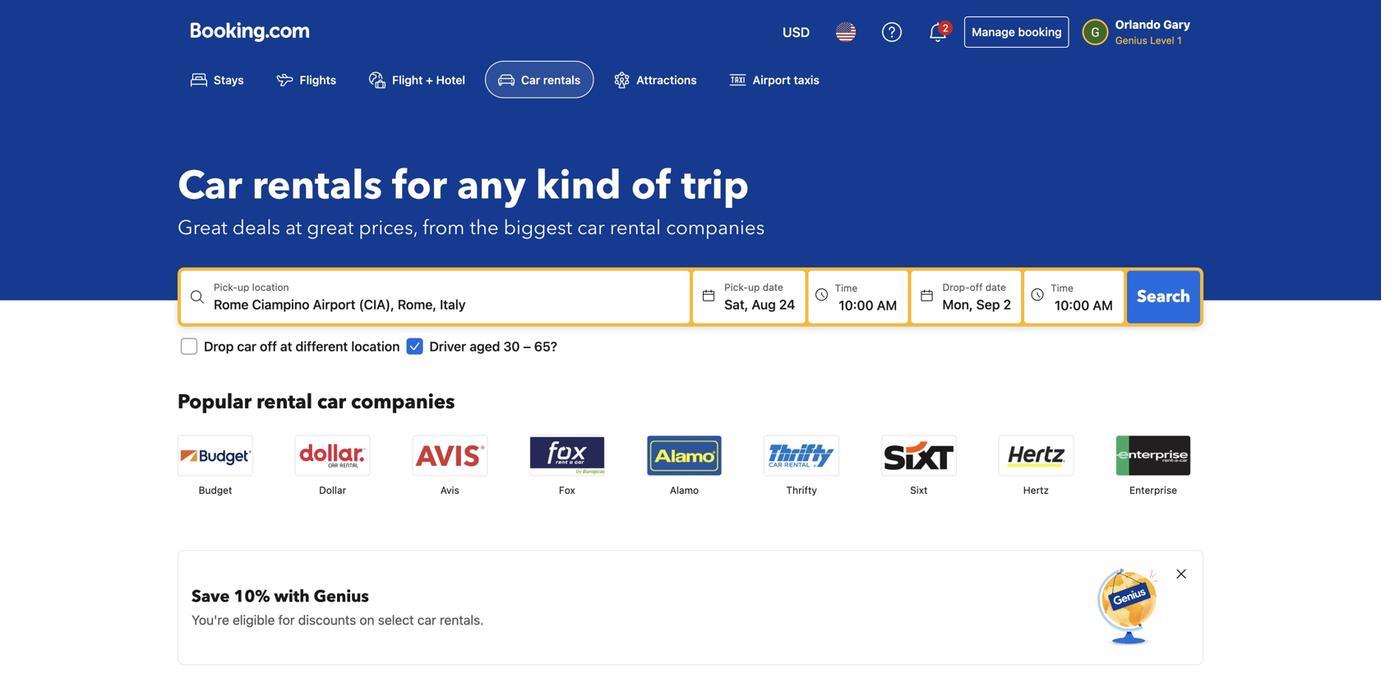 Task type: locate. For each thing, give the bounding box(es) containing it.
1 date from the left
[[763, 281, 783, 293]]

1 horizontal spatial pick-
[[724, 281, 748, 293]]

drop-off date mon, sep 2
[[942, 281, 1011, 312]]

dollar
[[319, 484, 346, 496]]

airport
[[753, 73, 791, 87]]

car down the kind
[[577, 214, 605, 242]]

car inside car rentals for any kind of trip great deals at great prices, from the biggest car rental companies
[[178, 159, 242, 213]]

0 vertical spatial 2
[[943, 22, 949, 34]]

0 horizontal spatial off
[[260, 339, 277, 354]]

manage
[[972, 25, 1015, 39]]

pick-up location
[[214, 281, 289, 293]]

rentals inside car rentals for any kind of trip great deals at great prices, from the biggest car rental companies
[[252, 159, 382, 213]]

date inside pick-up date sat, aug 24
[[763, 281, 783, 293]]

1 vertical spatial location
[[351, 339, 400, 354]]

location
[[252, 281, 289, 293], [351, 339, 400, 354]]

1 vertical spatial for
[[278, 612, 295, 628]]

genius
[[1115, 35, 1147, 46], [314, 586, 369, 608]]

0 vertical spatial at
[[285, 214, 302, 242]]

for up from
[[392, 159, 447, 213]]

car rentals
[[521, 73, 581, 87]]

0 horizontal spatial rental
[[257, 389, 312, 416]]

date inside the drop-off date mon, sep 2
[[985, 281, 1006, 293]]

for
[[392, 159, 447, 213], [278, 612, 295, 628]]

location down deals
[[252, 281, 289, 293]]

pick-up date sat, aug 24
[[724, 281, 795, 312]]

up up aug on the right of the page
[[748, 281, 760, 293]]

attractions link
[[600, 61, 710, 98]]

1 vertical spatial at
[[280, 339, 292, 354]]

pick- inside pick-up date sat, aug 24
[[724, 281, 748, 293]]

off up the sep
[[970, 281, 983, 293]]

1 horizontal spatial companies
[[666, 214, 765, 242]]

car up great
[[178, 159, 242, 213]]

24
[[779, 297, 795, 312]]

car right the drop
[[237, 339, 256, 354]]

rentals
[[543, 73, 581, 87], [252, 159, 382, 213]]

companies up avis logo
[[351, 389, 455, 416]]

0 vertical spatial rentals
[[543, 73, 581, 87]]

biggest
[[504, 214, 572, 242]]

0 vertical spatial genius
[[1115, 35, 1147, 46]]

1 vertical spatial rental
[[257, 389, 312, 416]]

up down deals
[[238, 281, 249, 293]]

0 horizontal spatial car
[[178, 159, 242, 213]]

+
[[426, 73, 433, 87]]

pick-
[[214, 281, 238, 293], [724, 281, 748, 293]]

0 vertical spatial car
[[521, 73, 540, 87]]

rental down drop car off at different location
[[257, 389, 312, 416]]

1 horizontal spatial for
[[392, 159, 447, 213]]

up for pick-up date sat, aug 24
[[748, 281, 760, 293]]

1 vertical spatial 2
[[1003, 297, 1011, 312]]

0 horizontal spatial location
[[252, 281, 289, 293]]

pick- for pick-up date sat, aug 24
[[724, 281, 748, 293]]

0 horizontal spatial up
[[238, 281, 249, 293]]

car inside car rentals link
[[521, 73, 540, 87]]

car up dollar logo
[[317, 389, 346, 416]]

up inside pick-up date sat, aug 24
[[748, 281, 760, 293]]

1 vertical spatial rentals
[[252, 159, 382, 213]]

at left different
[[280, 339, 292, 354]]

30
[[503, 339, 520, 354]]

for down with
[[278, 612, 295, 628]]

–
[[523, 339, 531, 354]]

rental down of
[[610, 214, 661, 242]]

1 horizontal spatial up
[[748, 281, 760, 293]]

date up the sep
[[985, 281, 1006, 293]]

hertz
[[1023, 484, 1049, 496]]

2 date from the left
[[985, 281, 1006, 293]]

flight + hotel link
[[356, 61, 478, 98]]

pick- up the drop
[[214, 281, 238, 293]]

2 inside button
[[943, 22, 949, 34]]

0 vertical spatial companies
[[666, 214, 765, 242]]

aged
[[470, 339, 500, 354]]

off
[[970, 281, 983, 293], [260, 339, 277, 354]]

save 10% with genius you're eligible for discounts on select car rentals.
[[192, 586, 484, 628]]

pick- up sat,
[[724, 281, 748, 293]]

genius inside save 10% with genius you're eligible for discounts on select car rentals.
[[314, 586, 369, 608]]

companies
[[666, 214, 765, 242], [351, 389, 455, 416]]

rental
[[610, 214, 661, 242], [257, 389, 312, 416]]

prices,
[[359, 214, 418, 242]]

0 horizontal spatial pick-
[[214, 281, 238, 293]]

pick- for pick-up location
[[214, 281, 238, 293]]

driver aged 30 – 65?
[[429, 339, 557, 354]]

0 vertical spatial rental
[[610, 214, 661, 242]]

1 vertical spatial genius
[[314, 586, 369, 608]]

0 horizontal spatial date
[[763, 281, 783, 293]]

avis
[[440, 484, 459, 496]]

flights
[[300, 73, 336, 87]]

0 horizontal spatial for
[[278, 612, 295, 628]]

genius up discounts
[[314, 586, 369, 608]]

car right the hotel
[[521, 73, 540, 87]]

1 horizontal spatial off
[[970, 281, 983, 293]]

1 vertical spatial car
[[178, 159, 242, 213]]

0 vertical spatial off
[[970, 281, 983, 293]]

car inside car rentals for any kind of trip great deals at great prices, from the biggest car rental companies
[[577, 214, 605, 242]]

2 inside the drop-off date mon, sep 2
[[1003, 297, 1011, 312]]

location right different
[[351, 339, 400, 354]]

flight + hotel
[[392, 73, 465, 87]]

1 horizontal spatial rentals
[[543, 73, 581, 87]]

1 horizontal spatial location
[[351, 339, 400, 354]]

0 horizontal spatial rentals
[[252, 159, 382, 213]]

at inside car rentals for any kind of trip great deals at great prices, from the biggest car rental companies
[[285, 214, 302, 242]]

genius down orlando
[[1115, 35, 1147, 46]]

budget
[[199, 484, 232, 496]]

2 right the sep
[[1003, 297, 1011, 312]]

car for car rentals for any kind of trip great deals at great prices, from the biggest car rental companies
[[178, 159, 242, 213]]

off right the drop
[[260, 339, 277, 354]]

1 horizontal spatial car
[[521, 73, 540, 87]]

1 pick- from the left
[[214, 281, 238, 293]]

car
[[521, 73, 540, 87], [178, 159, 242, 213]]

1 horizontal spatial genius
[[1115, 35, 1147, 46]]

avis logo image
[[413, 436, 487, 475]]

alamo
[[670, 484, 699, 496]]

2 pick- from the left
[[724, 281, 748, 293]]

at
[[285, 214, 302, 242], [280, 339, 292, 354]]

1 horizontal spatial rental
[[610, 214, 661, 242]]

2 left manage
[[943, 22, 949, 34]]

off inside the drop-off date mon, sep 2
[[970, 281, 983, 293]]

0 vertical spatial for
[[392, 159, 447, 213]]

2 up from the left
[[748, 281, 760, 293]]

1 horizontal spatial 2
[[1003, 297, 1011, 312]]

1 vertical spatial companies
[[351, 389, 455, 416]]

flight
[[392, 73, 423, 87]]

date
[[763, 281, 783, 293], [985, 281, 1006, 293]]

car
[[577, 214, 605, 242], [237, 339, 256, 354], [317, 389, 346, 416], [417, 612, 436, 628]]

2
[[943, 22, 949, 34], [1003, 297, 1011, 312]]

0 horizontal spatial 2
[[943, 22, 949, 34]]

1 horizontal spatial date
[[985, 281, 1006, 293]]

flights link
[[264, 61, 349, 98]]

up
[[238, 281, 249, 293], [748, 281, 760, 293]]

enterprise logo image
[[1116, 436, 1190, 475]]

at left great
[[285, 214, 302, 242]]

companies down trip on the top
[[666, 214, 765, 242]]

0 horizontal spatial genius
[[314, 586, 369, 608]]

budget logo image
[[178, 436, 252, 475]]

drop
[[204, 339, 234, 354]]

0 vertical spatial location
[[252, 281, 289, 293]]

fox logo image
[[530, 436, 604, 475]]

1 up from the left
[[238, 281, 249, 293]]

different
[[296, 339, 348, 354]]

eligible
[[233, 612, 275, 628]]

discounts
[[298, 612, 356, 628]]

car right select
[[417, 612, 436, 628]]

drop-
[[942, 281, 970, 293]]

drop car off at different location
[[204, 339, 400, 354]]

rentals inside car rentals link
[[543, 73, 581, 87]]

date up aug on the right of the page
[[763, 281, 783, 293]]



Task type: vqa. For each thing, say whether or not it's contained in the screenshot.
Pick-
yes



Task type: describe. For each thing, give the bounding box(es) containing it.
car rentals for any kind of trip great deals at great prices, from the biggest car rental companies
[[178, 159, 765, 242]]

select
[[378, 612, 414, 628]]

attractions
[[636, 73, 697, 87]]

driver
[[429, 339, 466, 354]]

date for aug
[[763, 281, 783, 293]]

genius inside orlando gary genius level 1
[[1115, 35, 1147, 46]]

any
[[457, 159, 526, 213]]

you're
[[192, 612, 229, 628]]

save
[[192, 586, 230, 608]]

airport taxis
[[753, 73, 820, 87]]

manage booking link
[[964, 16, 1069, 48]]

orlando
[[1115, 18, 1161, 31]]

dollar logo image
[[296, 436, 370, 475]]

mon,
[[942, 297, 973, 312]]

car rentals link
[[485, 61, 594, 98]]

fox
[[559, 484, 575, 496]]

search
[[1137, 285, 1190, 308]]

65?
[[534, 339, 557, 354]]

hertz logo image
[[999, 436, 1073, 475]]

car inside save 10% with genius you're eligible for discounts on select car rentals.
[[417, 612, 436, 628]]

rentals for car rentals
[[543, 73, 581, 87]]

10%
[[234, 586, 270, 608]]

from
[[423, 214, 465, 242]]

for inside car rentals for any kind of trip great deals at great prices, from the biggest car rental companies
[[392, 159, 447, 213]]

sixt
[[910, 484, 928, 496]]

thrifty logo image
[[765, 436, 839, 475]]

gary
[[1163, 18, 1190, 31]]

manage booking
[[972, 25, 1062, 39]]

up for pick-up location
[[238, 281, 249, 293]]

popular
[[178, 389, 252, 416]]

1
[[1177, 35, 1182, 46]]

taxis
[[794, 73, 820, 87]]

with
[[274, 586, 310, 608]]

Pick-up location field
[[214, 295, 690, 314]]

stays
[[214, 73, 244, 87]]

level
[[1150, 35, 1174, 46]]

sat,
[[724, 297, 748, 312]]

orlando gary genius level 1
[[1115, 18, 1190, 46]]

2 button
[[918, 12, 958, 52]]

alamo logo image
[[647, 436, 721, 475]]

1 vertical spatial off
[[260, 339, 277, 354]]

search button
[[1127, 271, 1200, 323]]

usd
[[783, 24, 810, 40]]

rentals.
[[440, 612, 484, 628]]

kind
[[536, 159, 621, 213]]

companies inside car rentals for any kind of trip great deals at great prices, from the biggest car rental companies
[[666, 214, 765, 242]]

great
[[307, 214, 354, 242]]

stays link
[[178, 61, 257, 98]]

sep
[[976, 297, 1000, 312]]

rentals for car rentals for any kind of trip great deals at great prices, from the biggest car rental companies
[[252, 159, 382, 213]]

great
[[178, 214, 227, 242]]

date for sep
[[985, 281, 1006, 293]]

thrifty
[[786, 484, 817, 496]]

trip
[[681, 159, 749, 213]]

rental inside car rentals for any kind of trip great deals at great prices, from the biggest car rental companies
[[610, 214, 661, 242]]

usd button
[[773, 12, 820, 52]]

sixt logo image
[[882, 436, 956, 475]]

for inside save 10% with genius you're eligible for discounts on select car rentals.
[[278, 612, 295, 628]]

the
[[470, 214, 499, 242]]

booking.com online hotel reservations image
[[191, 22, 309, 42]]

of
[[631, 159, 671, 213]]

enterprise
[[1130, 484, 1177, 496]]

aug
[[752, 297, 776, 312]]

on
[[360, 612, 375, 628]]

hotel
[[436, 73, 465, 87]]

deals
[[232, 214, 280, 242]]

airport taxis link
[[716, 61, 833, 98]]

booking
[[1018, 25, 1062, 39]]

0 horizontal spatial companies
[[351, 389, 455, 416]]

popular rental car companies
[[178, 389, 455, 416]]

car for car rentals
[[521, 73, 540, 87]]



